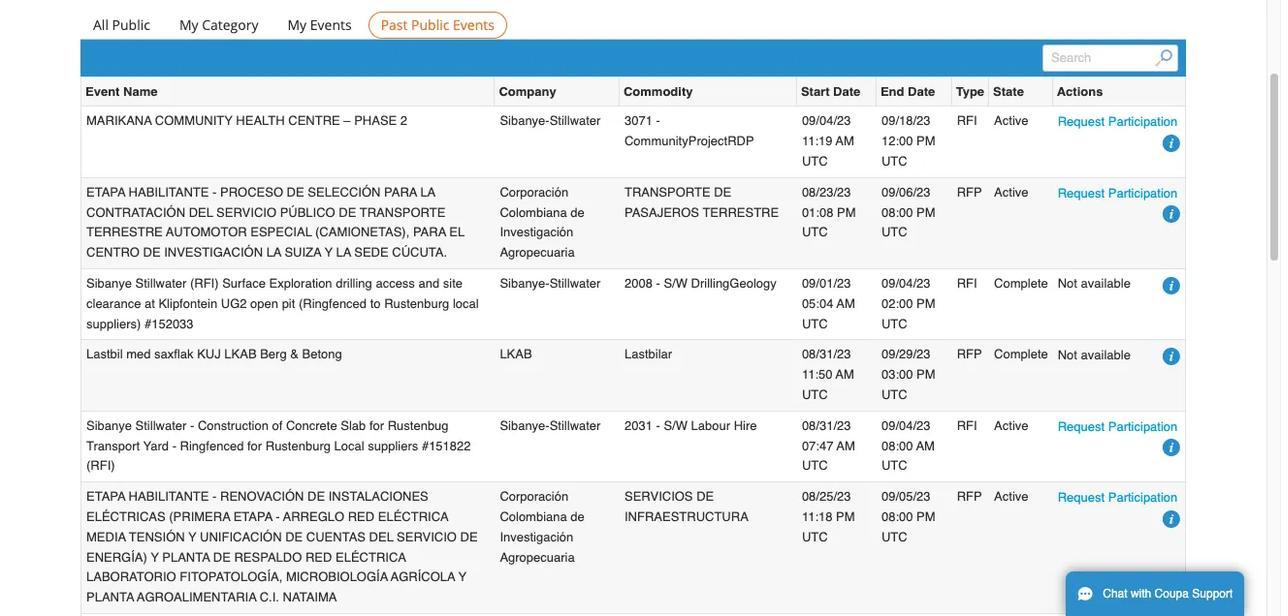 Task type: describe. For each thing, give the bounding box(es) containing it.
commodity
[[624, 85, 693, 99]]

my for my events
[[288, 16, 307, 34]]

de up fitopatología,
[[213, 550, 231, 565]]

utc for 09/04/23 11:19 am utc
[[802, 154, 828, 169]]

name
[[123, 85, 158, 99]]

1 horizontal spatial planta
[[162, 550, 210, 565]]

pm for 09/05/23
[[917, 510, 935, 525]]

2 lkab from the left
[[500, 348, 532, 362]]

- right yard
[[172, 439, 176, 453]]

09/29/23
[[881, 348, 931, 362]]

actions button
[[1057, 82, 1103, 102]]

public for all
[[112, 16, 150, 34]]

agroalimentaria
[[137, 591, 256, 605]]

past public events link
[[368, 12, 507, 39]]

11:18
[[802, 510, 832, 525]]

all public link
[[80, 12, 163, 39]]

yard
[[143, 439, 169, 453]]

am for 11:50
[[836, 368, 854, 382]]

de up the arreglo at left bottom
[[307, 490, 325, 504]]

laboratorio
[[86, 571, 176, 585]]

público
[[280, 205, 335, 220]]

de right centro
[[143, 245, 161, 260]]

09/04/23 for 02:00
[[881, 276, 931, 291]]

colombiana for etapa habilitante - proceso de selección para la contratación del servicio público de transporte terrestre automotor especial (camionetas), para el centro de investigación la suiza y la sede cúcuta.
[[500, 205, 567, 220]]

09/01/23
[[802, 276, 851, 291]]

suppliers)
[[86, 317, 141, 331]]

active for 09/04/23 08:00 am utc
[[994, 419, 1028, 433]]

09/04/23 for 08:00
[[881, 419, 931, 433]]

rfi for 09/04/23 08:00 am utc
[[957, 419, 977, 433]]

event name
[[85, 85, 158, 99]]

1 vertical spatial for
[[247, 439, 262, 453]]

&
[[290, 348, 299, 362]]

investigación for etapa habilitante - proceso de selección para la contratación del servicio público de transporte terrestre automotor especial (camionetas), para el centro de investigación la suiza y la sede cúcuta.
[[500, 225, 573, 240]]

request for 09/18/23 12:00 pm utc
[[1058, 115, 1105, 129]]

08/23/23
[[802, 185, 851, 200]]

09/04/23 for 11:19
[[802, 114, 851, 128]]

08/25/23 11:18 pm utc
[[802, 490, 855, 545]]

0 horizontal spatial red
[[305, 550, 332, 565]]

request participation for 09/05/23 08:00 pm utc
[[1058, 491, 1178, 505]]

servicios de infraestructura
[[624, 490, 748, 525]]

request participation button for 09/04/23 08:00 am utc
[[1058, 417, 1178, 437]]

1 horizontal spatial red
[[348, 510, 374, 525]]

community
[[155, 114, 233, 128]]

- inside 3071 - communityprojectrdp
[[656, 114, 660, 128]]

support
[[1192, 588, 1233, 601]]

de up público
[[287, 185, 304, 200]]

state
[[993, 85, 1024, 99]]

klipfontein
[[158, 297, 217, 311]]

transporte inside etapa habilitante - proceso de selección para la contratación del servicio público de transporte terrestre automotor especial (camionetas), para el centro de investigación la suiza y la sede cúcuta.
[[360, 205, 445, 220]]

y down "tensión"
[[151, 550, 159, 565]]

cuentas
[[306, 530, 366, 545]]

stillwater for marikana community health centre – phase 2
[[550, 114, 601, 128]]

01:08
[[802, 205, 833, 220]]

eléctricas
[[86, 510, 165, 525]]

de down #151822
[[460, 530, 478, 545]]

08/31/23 for 11:50
[[802, 348, 851, 362]]

past public events
[[381, 16, 494, 34]]

- right "2031"
[[656, 419, 660, 433]]

local
[[453, 297, 479, 311]]

stillwater inside sibanye stillwater - construction of concrete slab for rustenbug transport yard - ringfenced for rustenburg local suppliers #151822 (rfi)
[[135, 419, 187, 433]]

habilitante for tensión
[[129, 490, 209, 504]]

0 horizontal spatial la
[[266, 245, 281, 260]]

09/01/23 05:04 am utc
[[802, 276, 855, 331]]

corporación for etapa habilitante - renovación de instalaciones eléctricas (primera etapa - arreglo red eléctrica media tensión y unificación de cuentas del servicio de energía) y planta de respaldo red eléctrica laboratorio fitopatología, microbiología agrícola y planta agroalimentaria c.i. nataima
[[500, 490, 568, 504]]

coupa
[[1155, 588, 1189, 601]]

rustenburg inside sibanye stillwater - construction of concrete slab for rustenbug transport yard - ringfenced for rustenburg local suppliers #151822 (rfi)
[[265, 439, 331, 453]]

of
[[272, 419, 283, 433]]

1 horizontal spatial for
[[369, 419, 384, 433]]

09/05/23
[[881, 490, 931, 504]]

2008
[[624, 276, 653, 291]]

active for 09/05/23 08:00 pm utc
[[994, 490, 1028, 504]]

state button
[[993, 82, 1024, 102]]

my category
[[179, 16, 258, 34]]

Search text field
[[1043, 45, 1178, 72]]

clearance
[[86, 297, 141, 311]]

fitopatología,
[[180, 571, 283, 585]]

request for 09/04/23 08:00 am utc
[[1058, 420, 1105, 434]]

not available for rfi
[[1058, 277, 1131, 291]]

start
[[801, 85, 830, 99]]

1 events from the left
[[310, 16, 352, 34]]

communityprojectrdp
[[624, 134, 754, 149]]

2 vertical spatial etapa
[[233, 510, 273, 525]]

servicios
[[624, 490, 693, 504]]

terrestre inside etapa habilitante - proceso de selección para la contratación del servicio público de transporte terrestre automotor especial (camionetas), para el centro de investigación la suiza y la sede cúcuta.
[[86, 225, 163, 240]]

sibanye stillwater - construction of concrete slab for rustenbug transport yard - ringfenced for rustenburg local suppliers #151822 (rfi)
[[86, 419, 471, 474]]

my events link
[[275, 12, 364, 39]]

event
[[85, 85, 120, 99]]

infraestructura
[[624, 510, 748, 525]]

lastbilar
[[624, 348, 672, 362]]

start date button
[[801, 82, 860, 102]]

del inside etapa habilitante - renovación de instalaciones eléctricas (primera etapa - arreglo red eléctrica media tensión y unificación de cuentas del servicio de energía) y planta de respaldo red eléctrica laboratorio fitopatología, microbiología agrícola y planta agroalimentaria c.i. nataima
[[369, 530, 393, 545]]

de down the arreglo at left bottom
[[285, 530, 303, 545]]

to
[[370, 297, 381, 311]]

rustenburg inside sibanye stillwater (rfi) surface exploration drilling access and site clearance at klipfontein ug2 open pit (ringfenced to rustenburg local suppliers)  #152033
[[384, 297, 449, 311]]

utc for 09/04/23 02:00 pm utc
[[881, 317, 907, 331]]

2008 - s/w drillinggeology
[[624, 276, 777, 291]]

sibanye-stillwater for 3071
[[500, 114, 601, 128]]

with
[[1131, 588, 1151, 601]]

- down renovación
[[276, 510, 280, 525]]

transport
[[86, 439, 140, 453]]

public for past
[[411, 16, 449, 34]]

am for 07:47
[[837, 439, 855, 453]]

stillwater inside sibanye stillwater (rfi) surface exploration drilling access and site clearance at klipfontein ug2 open pit (ringfenced to rustenburg local suppliers)  #152033
[[135, 276, 187, 291]]

corporación for etapa habilitante - proceso de selección para la contratación del servicio público de transporte terrestre automotor especial (camionetas), para el centro de investigación la suiza y la sede cúcuta.
[[500, 185, 568, 200]]

1 vertical spatial para
[[413, 225, 446, 240]]

etapa for etapa habilitante - proceso de selección para la contratación del servicio público de transporte terrestre automotor especial (camionetas), para el centro de investigación la suiza y la sede cúcuta.
[[86, 185, 125, 200]]

08/23/23 01:08 pm utc
[[802, 185, 856, 240]]

de for transporte de pasajeros terrestre
[[571, 205, 585, 220]]

09/04/23 08:00 am utc
[[881, 419, 935, 474]]

05:04
[[802, 297, 833, 311]]

contratación
[[86, 205, 185, 220]]

my for my category
[[179, 16, 198, 34]]

corporación colombiana de investigación agropecuaria for etapa habilitante - renovación de instalaciones eléctricas (primera etapa - arreglo red eléctrica media tensión y unificación de cuentas del servicio de energía) y planta de respaldo red eléctrica laboratorio fitopatología, microbiología agrícola y planta agroalimentaria c.i. nataima
[[500, 490, 585, 565]]

site
[[443, 276, 463, 291]]

- inside etapa habilitante - proceso de selección para la contratación del servicio público de transporte terrestre automotor especial (camionetas), para el centro de investigación la suiza y la sede cúcuta.
[[212, 185, 217, 200]]

sibanye stillwater (rfi) surface exploration drilling access and site clearance at klipfontein ug2 open pit (ringfenced to rustenburg local suppliers)  #152033
[[86, 276, 479, 331]]

hire
[[734, 419, 757, 433]]

rfi for 09/18/23 12:00 pm utc
[[957, 114, 977, 128]]

lastbil
[[86, 348, 123, 362]]

07:47
[[802, 439, 833, 453]]

available for rfi
[[1081, 277, 1131, 291]]

utc for 09/18/23 12:00 pm utc
[[881, 154, 907, 169]]

#152033
[[144, 317, 194, 331]]

am for 11:19
[[836, 134, 854, 149]]

participation for 09/05/23 08:00 pm utc
[[1108, 491, 1178, 505]]

1 horizontal spatial la
[[336, 245, 351, 260]]

am for 05:04
[[837, 297, 855, 311]]

de inside transporte de pasajeros terrestre
[[714, 185, 731, 200]]

especial
[[250, 225, 312, 240]]

end date
[[880, 85, 935, 99]]

09/29/23 03:00 pm utc
[[881, 348, 935, 402]]

#151822
[[422, 439, 471, 453]]

saxflak
[[154, 348, 194, 362]]

med
[[126, 348, 151, 362]]

chat with coupa support
[[1103, 588, 1233, 601]]

investigación
[[164, 245, 263, 260]]

03:00
[[881, 368, 913, 382]]

end
[[880, 85, 904, 99]]

3071
[[624, 114, 653, 128]]

request participation button for 09/18/23 12:00 pm utc
[[1058, 112, 1178, 132]]

start date
[[801, 85, 860, 99]]

08/31/23 07:47 am utc
[[802, 419, 855, 474]]

(ringfenced
[[299, 297, 367, 311]]

tab list containing all public
[[80, 12, 1186, 39]]

past
[[381, 16, 408, 34]]

etapa habilitante - renovación de instalaciones eléctricas (primera etapa - arreglo red eléctrica media tensión y unificación de cuentas del servicio de energía) y planta de respaldo red eléctrica laboratorio fitopatología, microbiología agrícola y planta agroalimentaria c.i. nataima
[[86, 490, 478, 605]]

08:00 for 09/05/23
[[881, 510, 913, 525]]

de inside servicios de infraestructura
[[696, 490, 714, 504]]

2 horizontal spatial la
[[420, 185, 436, 200]]

transporte de pasajeros terrestre
[[624, 185, 779, 220]]

berg
[[260, 348, 287, 362]]

utc for 09/01/23 05:04 am utc
[[802, 317, 828, 331]]



Task type: vqa. For each thing, say whether or not it's contained in the screenshot.
the rightmost DATE
yes



Task type: locate. For each thing, give the bounding box(es) containing it.
2 corporación from the top
[[500, 490, 568, 504]]

1 vertical spatial not
[[1058, 348, 1077, 362]]

renovación
[[220, 490, 304, 504]]

0 horizontal spatial del
[[189, 205, 213, 220]]

public
[[112, 16, 150, 34], [411, 16, 449, 34]]

3 request participation button from the top
[[1058, 417, 1178, 437]]

0 horizontal spatial (rfi)
[[86, 459, 115, 474]]

stillwater up yard
[[135, 419, 187, 433]]

active for 09/06/23 08:00 pm utc
[[994, 185, 1028, 200]]

3 rfi from the top
[[957, 419, 977, 433]]

2 not available from the top
[[1058, 348, 1131, 362]]

agropecuaria for etapa habilitante - proceso de selección para la contratación del servicio público de transporte terrestre automotor especial (camionetas), para el centro de investigación la suiza y la sede cúcuta.
[[500, 245, 575, 260]]

1 sibanye-stillwater from the top
[[500, 114, 601, 128]]

0 horizontal spatial public
[[112, 16, 150, 34]]

pm inside 08/23/23 01:08 pm utc
[[837, 205, 856, 220]]

1 vertical spatial (rfi)
[[86, 459, 115, 474]]

pm for 09/18/23
[[917, 134, 935, 149]]

utc down "01:08"
[[802, 225, 828, 240]]

3 sibanye- from the top
[[500, 419, 550, 433]]

date right start
[[833, 85, 860, 99]]

1 vertical spatial complete
[[994, 348, 1048, 362]]

utc inside 09/01/23 05:04 am utc
[[802, 317, 828, 331]]

0 vertical spatial etapa
[[86, 185, 125, 200]]

at
[[144, 297, 155, 311]]

0 vertical spatial transporte
[[624, 185, 710, 200]]

1 vertical spatial sibanye
[[86, 419, 132, 433]]

etapa down renovación
[[233, 510, 273, 525]]

2 08:00 from the top
[[881, 439, 913, 453]]

(rfi) inside sibanye stillwater - construction of concrete slab for rustenbug transport yard - ringfenced for rustenburg local suppliers #151822 (rfi)
[[86, 459, 115, 474]]

planta
[[162, 550, 210, 565], [86, 591, 134, 605]]

1 horizontal spatial date
[[908, 85, 935, 99]]

1 participation from the top
[[1108, 115, 1178, 129]]

am right 11:50
[[836, 368, 854, 382]]

11:50
[[802, 368, 832, 382]]

1 horizontal spatial rustenburg
[[384, 297, 449, 311]]

utc inside 09/06/23 08:00 pm utc
[[881, 225, 907, 240]]

pm
[[917, 134, 935, 149], [837, 205, 856, 220], [917, 205, 935, 220], [917, 297, 935, 311], [917, 368, 935, 382], [836, 510, 855, 525], [917, 510, 935, 525]]

de up infraestructura at the bottom
[[696, 490, 714, 504]]

08:00 for 09/04/23
[[881, 439, 913, 453]]

agropecuaria for etapa habilitante - renovación de instalaciones eléctricas (primera etapa - arreglo red eléctrica media tensión y unificación de cuentas del servicio de energía) y planta de respaldo red eléctrica laboratorio fitopatología, microbiología agrícola y planta agroalimentaria c.i. nataima
[[500, 550, 575, 565]]

1 vertical spatial etapa
[[86, 490, 125, 504]]

am inside 09/04/23 11:19 am utc
[[836, 134, 854, 149]]

s/w left labour
[[664, 419, 688, 433]]

1 vertical spatial transporte
[[360, 205, 445, 220]]

4 request participation button from the top
[[1058, 488, 1178, 508]]

08:00 down 09/06/23
[[881, 205, 913, 220]]

12:00
[[881, 134, 913, 149]]

de
[[287, 185, 304, 200], [714, 185, 731, 200], [339, 205, 356, 220], [143, 245, 161, 260], [307, 490, 325, 504], [696, 490, 714, 504], [285, 530, 303, 545], [460, 530, 478, 545], [213, 550, 231, 565]]

servicio inside etapa habilitante - proceso de selección para la contratación del servicio público de transporte terrestre automotor especial (camionetas), para el centro de investigación la suiza y la sede cúcuta.
[[216, 205, 276, 220]]

participation for 09/06/23 08:00 pm utc
[[1108, 186, 1178, 201]]

1 request participation from the top
[[1058, 115, 1178, 129]]

2 request from the top
[[1058, 186, 1105, 201]]

energía)
[[86, 550, 147, 565]]

end date button
[[880, 82, 935, 102]]

am for 08:00
[[916, 439, 935, 453]]

rustenburg down and
[[384, 297, 449, 311]]

2 vertical spatial rfi
[[957, 419, 977, 433]]

1 vertical spatial red
[[305, 550, 332, 565]]

3 request participation from the top
[[1058, 420, 1178, 434]]

pm down 08/23/23
[[837, 205, 856, 220]]

transporte up cúcuta.
[[360, 205, 445, 220]]

corporación colombiana de investigación agropecuaria
[[500, 185, 585, 260], [500, 490, 585, 565]]

pm inside 09/06/23 08:00 pm utc
[[917, 205, 935, 220]]

0 vertical spatial sibanye
[[86, 276, 132, 291]]

stillwater left "2031"
[[550, 419, 601, 433]]

utc for 08/23/23 01:08 pm utc
[[802, 225, 828, 240]]

stillwater left "2008"
[[550, 276, 601, 291]]

2 corporación colombiana de investigación agropecuaria from the top
[[500, 490, 585, 565]]

terrestre down contratación
[[86, 225, 163, 240]]

rfi right 09/04/23 02:00 pm utc
[[957, 276, 977, 291]]

pm inside the 08/25/23 11:18 pm utc
[[836, 510, 855, 525]]

3 participation from the top
[[1108, 420, 1178, 434]]

1 08:00 from the top
[[881, 205, 913, 220]]

servicio down proceso
[[216, 205, 276, 220]]

1 s/w from the top
[[664, 276, 688, 291]]

utc inside 09/18/23 12:00 pm utc
[[881, 154, 907, 169]]

0 vertical spatial (rfi)
[[190, 276, 219, 291]]

agrícola
[[391, 571, 455, 585]]

0 vertical spatial not available
[[1058, 277, 1131, 291]]

1 vertical spatial eléctrica
[[336, 550, 406, 565]]

1 vertical spatial rfi
[[957, 276, 977, 291]]

phase
[[354, 114, 397, 128]]

para up "(camionetas),"
[[384, 185, 417, 200]]

eléctrica down "instalaciones"
[[378, 510, 449, 525]]

1 corporación colombiana de investigación agropecuaria from the top
[[500, 185, 585, 260]]

de down communityprojectrdp
[[714, 185, 731, 200]]

0 vertical spatial agropecuaria
[[500, 245, 575, 260]]

(rfi) inside sibanye stillwater (rfi) surface exploration drilling access and site clearance at klipfontein ug2 open pit (ringfenced to rustenburg local suppliers)  #152033
[[190, 276, 219, 291]]

rfp
[[957, 185, 982, 200], [957, 348, 982, 362], [957, 490, 982, 504]]

rfp for 09/29/23 03:00 pm utc
[[957, 348, 982, 362]]

1 investigación from the top
[[500, 225, 573, 240]]

del
[[189, 205, 213, 220], [369, 530, 393, 545]]

nataima
[[283, 591, 337, 605]]

2 available from the top
[[1081, 348, 1131, 362]]

rfp right 09/06/23
[[957, 185, 982, 200]]

2 vertical spatial sibanye-
[[500, 419, 550, 433]]

0 vertical spatial corporación colombiana de investigación agropecuaria
[[500, 185, 585, 260]]

2 date from the left
[[908, 85, 935, 99]]

1 complete from the top
[[994, 276, 1048, 291]]

0 vertical spatial colombiana
[[500, 205, 567, 220]]

2
[[400, 114, 407, 128]]

sibanye- for marikana community health centre – phase 2
[[500, 114, 550, 128]]

09/04/23 up 11:19
[[802, 114, 851, 128]]

1 rfi from the top
[[957, 114, 977, 128]]

am inside 08/31/23 07:47 am utc
[[837, 439, 855, 453]]

am up "09/05/23"
[[916, 439, 935, 453]]

red down cuentas
[[305, 550, 332, 565]]

pm for 08/23/23
[[837, 205, 856, 220]]

y down "(primera" on the bottom
[[188, 530, 196, 545]]

company button
[[499, 82, 556, 102]]

2 request participation button from the top
[[1058, 183, 1178, 204]]

public inside all public "link"
[[112, 16, 150, 34]]

08/31/23 for 07:47
[[802, 419, 851, 433]]

2 agropecuaria from the top
[[500, 550, 575, 565]]

0 horizontal spatial my
[[179, 16, 198, 34]]

2 not from the top
[[1058, 348, 1077, 362]]

utc for 09/04/23 08:00 am utc
[[881, 459, 907, 474]]

stillwater
[[550, 114, 601, 128], [135, 276, 187, 291], [550, 276, 601, 291], [135, 419, 187, 433], [550, 419, 601, 433]]

2 08/31/23 from the top
[[802, 419, 851, 433]]

utc inside 09/04/23 11:19 am utc
[[802, 154, 828, 169]]

1 vertical spatial s/w
[[664, 419, 688, 433]]

08:00 for 09/06/23
[[881, 205, 913, 220]]

el
[[449, 225, 465, 240]]

08/31/23 up the '07:47'
[[802, 419, 851, 433]]

am inside 09/04/23 08:00 am utc
[[916, 439, 935, 453]]

etapa habilitante - proceso de selección para la contratación del servicio público de transporte terrestre automotor especial (camionetas), para el centro de investigación la suiza y la sede cúcuta.
[[86, 185, 465, 260]]

1 date from the left
[[833, 85, 860, 99]]

planta down "tensión"
[[162, 550, 210, 565]]

(rfi) up klipfontein
[[190, 276, 219, 291]]

0 vertical spatial de
[[571, 205, 585, 220]]

1 vertical spatial rfp
[[957, 348, 982, 362]]

2 s/w from the top
[[664, 419, 688, 433]]

1 vertical spatial terrestre
[[86, 225, 163, 240]]

0 horizontal spatial date
[[833, 85, 860, 99]]

pm inside 09/18/23 12:00 pm utc
[[917, 134, 935, 149]]

habilitante
[[129, 185, 209, 200], [129, 490, 209, 504]]

rfp right 09/29/23
[[957, 348, 982, 362]]

public right the all
[[112, 16, 150, 34]]

utc inside 09/04/23 08:00 am utc
[[881, 459, 907, 474]]

for down construction
[[247, 439, 262, 453]]

health
[[236, 114, 285, 128]]

1 colombiana from the top
[[500, 205, 567, 220]]

02:00
[[881, 297, 913, 311]]

2 sibanye- from the top
[[500, 276, 550, 291]]

slab
[[341, 419, 366, 433]]

0 vertical spatial 08:00
[[881, 205, 913, 220]]

0 vertical spatial habilitante
[[129, 185, 209, 200]]

servicio up agrícola
[[397, 530, 457, 545]]

08:00 up "09/05/23"
[[881, 439, 913, 453]]

sibanye for sibanye stillwater (rfi) surface exploration drilling access and site clearance at klipfontein ug2 open pit (ringfenced to rustenburg local suppliers)  #152033
[[86, 276, 132, 291]]

am right the '07:47'
[[837, 439, 855, 453]]

2 habilitante from the top
[[129, 490, 209, 504]]

pm for 09/04/23
[[917, 297, 935, 311]]

08:00 inside 09/04/23 08:00 am utc
[[881, 439, 913, 453]]

09/04/23 inside 09/04/23 02:00 pm utc
[[881, 276, 931, 291]]

complete for rfi
[[994, 276, 1048, 291]]

2 public from the left
[[411, 16, 449, 34]]

rfp for 09/05/23 08:00 pm utc
[[957, 490, 982, 504]]

1 vertical spatial 09/04/23
[[881, 276, 931, 291]]

2 sibanye-stillwater from the top
[[500, 276, 601, 291]]

0 vertical spatial eléctrica
[[378, 510, 449, 525]]

3 sibanye-stillwater from the top
[[500, 419, 601, 433]]

am inside 08/31/23 11:50 am utc
[[836, 368, 854, 382]]

08/31/23 inside 08/31/23 07:47 am utc
[[802, 419, 851, 433]]

pm for 09/06/23
[[917, 205, 935, 220]]

del inside etapa habilitante - proceso de selección para la contratación del servicio público de transporte terrestre automotor especial (camionetas), para el centro de investigación la suiza y la sede cúcuta.
[[189, 205, 213, 220]]

utc down "09/05/23"
[[881, 530, 907, 545]]

request participation
[[1058, 115, 1178, 129], [1058, 186, 1178, 201], [1058, 420, 1178, 434], [1058, 491, 1178, 505]]

0 vertical spatial red
[[348, 510, 374, 525]]

construction
[[198, 419, 268, 433]]

utc for 08/25/23 11:18 pm utc
[[802, 530, 828, 545]]

2 vertical spatial 08:00
[[881, 510, 913, 525]]

pit
[[282, 297, 295, 311]]

1 08/31/23 from the top
[[802, 348, 851, 362]]

0 vertical spatial s/w
[[664, 276, 688, 291]]

1 de from the top
[[571, 205, 585, 220]]

habilitante up "(primera" on the bottom
[[129, 490, 209, 504]]

2 participation from the top
[[1108, 186, 1178, 201]]

1 corporación from the top
[[500, 185, 568, 200]]

2031 - s/w labour hire
[[624, 419, 757, 433]]

ringfenced
[[180, 439, 244, 453]]

1 active from the top
[[994, 114, 1028, 128]]

1 vertical spatial corporación
[[500, 490, 568, 504]]

09/04/23 inside 09/04/23 11:19 am utc
[[802, 114, 851, 128]]

centre
[[288, 114, 340, 128]]

utc for 09/05/23 08:00 pm utc
[[881, 530, 907, 545]]

not for rfp
[[1058, 348, 1077, 362]]

for
[[369, 419, 384, 433], [247, 439, 262, 453]]

events
[[310, 16, 352, 34], [453, 16, 494, 34]]

1 request participation button from the top
[[1058, 112, 1178, 132]]

sibanye-stillwater
[[500, 114, 601, 128], [500, 276, 601, 291], [500, 419, 601, 433]]

utc inside 09/05/23 08:00 pm utc
[[881, 530, 907, 545]]

utc inside 09/29/23 03:00 pm utc
[[881, 388, 907, 402]]

3 rfp from the top
[[957, 490, 982, 504]]

0 vertical spatial investigación
[[500, 225, 573, 240]]

08/31/23 up 11:50
[[802, 348, 851, 362]]

1 vertical spatial servicio
[[397, 530, 457, 545]]

1 vertical spatial 08/31/23
[[802, 419, 851, 433]]

habilitante inside etapa habilitante - proceso de selección para la contratación del servicio público de transporte terrestre automotor especial (camionetas), para el centro de investigación la suiza y la sede cúcuta.
[[129, 185, 209, 200]]

1 not available from the top
[[1058, 277, 1131, 291]]

y inside etapa habilitante - proceso de selección para la contratación del servicio público de transporte terrestre automotor especial (camionetas), para el centro de investigación la suiza y la sede cúcuta.
[[324, 245, 333, 260]]

pm for 08/25/23
[[836, 510, 855, 525]]

1 available from the top
[[1081, 277, 1131, 291]]

rfp right "09/05/23"
[[957, 490, 982, 504]]

0 vertical spatial complete
[[994, 276, 1048, 291]]

terrestre up drillinggeology
[[703, 205, 779, 220]]

2 rfp from the top
[[957, 348, 982, 362]]

request participation for 09/06/23 08:00 pm utc
[[1058, 186, 1178, 201]]

1 request from the top
[[1058, 115, 1105, 129]]

request
[[1058, 115, 1105, 129], [1058, 186, 1105, 201], [1058, 420, 1105, 434], [1058, 491, 1105, 505]]

0 vertical spatial servicio
[[216, 205, 276, 220]]

09/05/23 08:00 pm utc
[[881, 490, 935, 545]]

1 my from the left
[[179, 16, 198, 34]]

4 participation from the top
[[1108, 491, 1178, 505]]

sibanye- for sibanye stillwater - construction of concrete slab for rustenbug transport yard - ringfenced for rustenburg local suppliers #151822 (rfi)
[[500, 419, 550, 433]]

1 vertical spatial sibanye-
[[500, 276, 550, 291]]

sibanye-stillwater for 2031
[[500, 419, 601, 433]]

1 habilitante from the top
[[129, 185, 209, 200]]

1 vertical spatial habilitante
[[129, 490, 209, 504]]

participation
[[1108, 115, 1178, 129], [1108, 186, 1178, 201], [1108, 420, 1178, 434], [1108, 491, 1178, 505]]

2 events from the left
[[453, 16, 494, 34]]

request for 09/06/23 08:00 pm utc
[[1058, 186, 1105, 201]]

terrestre inside transporte de pasajeros terrestre
[[703, 205, 779, 220]]

complete for rfp
[[994, 348, 1048, 362]]

utc down 05:04
[[802, 317, 828, 331]]

utc down 02:00
[[881, 317, 907, 331]]

1 vertical spatial sibanye-stillwater
[[500, 276, 601, 291]]

etapa up eléctricas on the bottom
[[86, 490, 125, 504]]

active for 09/18/23 12:00 pm utc
[[994, 114, 1028, 128]]

pm inside 09/05/23 08:00 pm utc
[[917, 510, 935, 525]]

am right 11:19
[[836, 134, 854, 149]]

08/25/23
[[802, 490, 851, 504]]

marikana
[[86, 114, 152, 128]]

2 de from the top
[[571, 510, 585, 525]]

my right category
[[288, 16, 307, 34]]

1 vertical spatial planta
[[86, 591, 134, 605]]

- up "(primera" on the bottom
[[212, 490, 217, 504]]

08:00 down "09/05/23"
[[881, 510, 913, 525]]

2 request participation from the top
[[1058, 186, 1178, 201]]

(primera
[[169, 510, 230, 525]]

red down "instalaciones"
[[348, 510, 374, 525]]

0 horizontal spatial planta
[[86, 591, 134, 605]]

concrete
[[286, 419, 337, 433]]

0 horizontal spatial transporte
[[360, 205, 445, 220]]

participation for 09/18/23 12:00 pm utc
[[1108, 115, 1178, 129]]

microbiología
[[286, 571, 388, 585]]

my left category
[[179, 16, 198, 34]]

event name button
[[85, 82, 158, 102]]

sibanye- for sibanye stillwater (rfi) surface exploration drilling access and site clearance at klipfontein ug2 open pit (ringfenced to rustenburg local suppliers)  #152033
[[500, 276, 550, 291]]

request participation for 09/04/23 08:00 am utc
[[1058, 420, 1178, 434]]

0 vertical spatial planta
[[162, 550, 210, 565]]

etapa up contratación
[[86, 185, 125, 200]]

2 vertical spatial rfp
[[957, 490, 982, 504]]

rustenburg down concrete
[[265, 439, 331, 453]]

0 vertical spatial sibanye-stillwater
[[500, 114, 601, 128]]

date for end date
[[908, 85, 935, 99]]

pm down 09/06/23
[[917, 205, 935, 220]]

2 colombiana from the top
[[500, 510, 567, 525]]

pm for 09/29/23
[[917, 368, 935, 382]]

del down "instalaciones"
[[369, 530, 393, 545]]

drilling
[[336, 276, 372, 291]]

sibanye-
[[500, 114, 550, 128], [500, 276, 550, 291], [500, 419, 550, 433]]

- right "2008"
[[656, 276, 660, 291]]

3 active from the top
[[994, 419, 1028, 433]]

c.i.
[[260, 591, 279, 605]]

investigación for etapa habilitante - renovación de instalaciones eléctricas (primera etapa - arreglo red eléctrica media tensión y unificación de cuentas del servicio de energía) y planta de respaldo red eléctrica laboratorio fitopatología, microbiología agrícola y planta agroalimentaria c.i. nataima
[[500, 530, 573, 545]]

s/w for labour
[[664, 419, 688, 433]]

1 vertical spatial rustenburg
[[265, 439, 331, 453]]

utc for 09/29/23 03:00 pm utc
[[881, 388, 907, 402]]

request participation button for 09/06/23 08:00 pm utc
[[1058, 183, 1178, 204]]

request participation for 09/18/23 12:00 pm utc
[[1058, 115, 1178, 129]]

my category link
[[167, 12, 271, 39]]

type state
[[956, 85, 1024, 99]]

centro
[[86, 245, 140, 260]]

pm inside 09/29/23 03:00 pm utc
[[917, 368, 935, 382]]

sibanye
[[86, 276, 132, 291], [86, 419, 132, 433]]

for right the slab
[[369, 419, 384, 433]]

sibanye up transport
[[86, 419, 132, 433]]

09/04/23
[[802, 114, 851, 128], [881, 276, 931, 291], [881, 419, 931, 433]]

colombiana for etapa habilitante - renovación de instalaciones eléctricas (primera etapa - arreglo red eléctrica media tensión y unificación de cuentas del servicio de energía) y planta de respaldo red eléctrica laboratorio fitopatología, microbiología agrícola y planta agroalimentaria c.i. nataima
[[500, 510, 567, 525]]

0 horizontal spatial for
[[247, 439, 262, 453]]

etapa
[[86, 185, 125, 200], [86, 490, 125, 504], [233, 510, 273, 525]]

la up cúcuta.
[[420, 185, 436, 200]]

09/06/23 08:00 pm utc
[[881, 185, 935, 240]]

sibanye for sibanye stillwater - construction of concrete slab for rustenbug transport yard - ringfenced for rustenburg local suppliers #151822 (rfi)
[[86, 419, 132, 433]]

utc for 09/06/23 08:00 pm utc
[[881, 225, 907, 240]]

sibanye-stillwater left "2031"
[[500, 419, 601, 433]]

1 not from the top
[[1058, 277, 1077, 291]]

09/04/23 up 02:00
[[881, 276, 931, 291]]

0 horizontal spatial lkab
[[224, 348, 257, 362]]

selección
[[308, 185, 381, 200]]

2 active from the top
[[994, 185, 1028, 200]]

colombiana
[[500, 205, 567, 220], [500, 510, 567, 525]]

sibanye inside sibanye stillwater - construction of concrete slab for rustenbug transport yard - ringfenced for rustenburg local suppliers #151822 (rfi)
[[86, 419, 132, 433]]

4 request participation from the top
[[1058, 491, 1178, 505]]

investigación
[[500, 225, 573, 240], [500, 530, 573, 545]]

public inside past public events link
[[411, 16, 449, 34]]

y right the suiza
[[324, 245, 333, 260]]

1 horizontal spatial servicio
[[397, 530, 457, 545]]

s/w for drillinggeology
[[664, 276, 688, 291]]

pm inside 09/04/23 02:00 pm utc
[[917, 297, 935, 311]]

corporación colombiana de investigación agropecuaria for etapa habilitante - proceso de selección para la contratación del servicio público de transporte terrestre automotor especial (camionetas), para el centro de investigación la suiza y la sede cúcuta.
[[500, 185, 585, 260]]

2 my from the left
[[288, 16, 307, 34]]

utc for 08/31/23 11:50 am utc
[[802, 388, 828, 402]]

2 sibanye from the top
[[86, 419, 132, 433]]

y right agrícola
[[458, 571, 467, 585]]

not available for rfp
[[1058, 348, 1131, 362]]

stillwater for sibanye stillwater - construction of concrete slab for rustenbug transport yard - ringfenced for rustenburg local suppliers #151822 (rfi)
[[550, 419, 601, 433]]

utc inside 08/31/23 07:47 am utc
[[802, 459, 828, 474]]

am inside 09/01/23 05:04 am utc
[[837, 297, 855, 311]]

not for rfi
[[1058, 277, 1077, 291]]

pm down 09/29/23
[[917, 368, 935, 382]]

0 horizontal spatial servicio
[[216, 205, 276, 220]]

1 vertical spatial de
[[571, 510, 585, 525]]

1 vertical spatial 08:00
[[881, 439, 913, 453]]

1 sibanye from the top
[[86, 276, 132, 291]]

utc down 09/06/23
[[881, 225, 907, 240]]

1 horizontal spatial events
[[453, 16, 494, 34]]

pm down "09/05/23"
[[917, 510, 935, 525]]

rfi for 09/04/23 02:00 pm utc
[[957, 276, 977, 291]]

08/31/23 inside 08/31/23 11:50 am utc
[[802, 348, 851, 362]]

4 request from the top
[[1058, 491, 1105, 505]]

etapa for etapa habilitante - renovación de instalaciones eléctricas (primera etapa - arreglo red eléctrica media tensión y unificación de cuentas del servicio de energía) y planta de respaldo red eléctrica laboratorio fitopatología, microbiología agrícola y planta agroalimentaria c.i. nataima
[[86, 490, 125, 504]]

11:19
[[802, 134, 832, 149]]

events right 'past'
[[453, 16, 494, 34]]

1 horizontal spatial (rfi)
[[190, 276, 219, 291]]

1 horizontal spatial my
[[288, 16, 307, 34]]

available
[[1081, 277, 1131, 291], [1081, 348, 1131, 362]]

del up automotor
[[189, 205, 213, 220]]

0 vertical spatial sibanye-
[[500, 114, 550, 128]]

tensión
[[129, 530, 185, 545]]

y
[[324, 245, 333, 260], [188, 530, 196, 545], [151, 550, 159, 565], [458, 571, 467, 585]]

- up ringfenced
[[190, 419, 194, 433]]

1 vertical spatial not available
[[1058, 348, 1131, 362]]

search image
[[1154, 49, 1172, 67]]

transporte up pasajeros
[[624, 185, 710, 200]]

- right 3071
[[656, 114, 660, 128]]

available for rfp
[[1081, 348, 1131, 362]]

date for start date
[[833, 85, 860, 99]]

public right 'past'
[[411, 16, 449, 34]]

(rfi) down transport
[[86, 459, 115, 474]]

commodity button
[[624, 82, 693, 102]]

utc inside 08/23/23 01:08 pm utc
[[802, 225, 828, 240]]

marikana community health centre – phase 2
[[86, 114, 407, 128]]

(rfi)
[[190, 276, 219, 291], [86, 459, 115, 474]]

1 horizontal spatial public
[[411, 16, 449, 34]]

rfi right 09/04/23 08:00 am utc in the right of the page
[[957, 419, 977, 433]]

sibanye up clearance on the left
[[86, 276, 132, 291]]

de for servicios de infraestructura
[[571, 510, 585, 525]]

0 vertical spatial for
[[369, 419, 384, 433]]

3 request from the top
[[1058, 420, 1105, 434]]

events left 'past'
[[310, 16, 352, 34]]

0 horizontal spatial events
[[310, 16, 352, 34]]

3 08:00 from the top
[[881, 510, 913, 525]]

utc for 08/31/23 07:47 am utc
[[802, 459, 828, 474]]

eléctrica
[[378, 510, 449, 525], [336, 550, 406, 565]]

1 vertical spatial agropecuaria
[[500, 550, 575, 565]]

media
[[86, 530, 126, 545]]

0 vertical spatial rustenburg
[[384, 297, 449, 311]]

1 public from the left
[[112, 16, 150, 34]]

1 lkab from the left
[[224, 348, 257, 362]]

participation for 09/04/23 08:00 am utc
[[1108, 420, 1178, 434]]

1 horizontal spatial transporte
[[624, 185, 710, 200]]

2 rfi from the top
[[957, 276, 977, 291]]

0 vertical spatial rfi
[[957, 114, 977, 128]]

utc down 11:19
[[802, 154, 828, 169]]

tab list
[[80, 12, 1186, 39]]

1 agropecuaria from the top
[[500, 245, 575, 260]]

09/04/23 inside 09/04/23 08:00 am utc
[[881, 419, 931, 433]]

0 vertical spatial corporación
[[500, 185, 568, 200]]

1 vertical spatial corporación colombiana de investigación agropecuaria
[[500, 490, 585, 565]]

2 vertical spatial sibanye-stillwater
[[500, 419, 601, 433]]

0 vertical spatial 08/31/23
[[802, 348, 851, 362]]

4 active from the top
[[994, 490, 1028, 504]]

08:00 inside 09/05/23 08:00 pm utc
[[881, 510, 913, 525]]

cúcuta.
[[392, 245, 447, 260]]

2 vertical spatial 09/04/23
[[881, 419, 931, 433]]

1 sibanye- from the top
[[500, 114, 550, 128]]

2 complete from the top
[[994, 348, 1048, 362]]

1 vertical spatial investigación
[[500, 530, 573, 545]]

utc down the 03:00
[[881, 388, 907, 402]]

kuj
[[197, 348, 221, 362]]

drillinggeology
[[691, 276, 777, 291]]

0 horizontal spatial rustenburg
[[265, 439, 331, 453]]

habilitante for terrestre
[[129, 185, 209, 200]]

1 vertical spatial available
[[1081, 348, 1131, 362]]

1 vertical spatial colombiana
[[500, 510, 567, 525]]

0 vertical spatial 09/04/23
[[802, 114, 851, 128]]

0 vertical spatial not
[[1058, 277, 1077, 291]]

utc down 12:00
[[881, 154, 907, 169]]

pm down 08/25/23 at right
[[836, 510, 855, 525]]

sibanye-stillwater for 2008
[[500, 276, 601, 291]]

1 vertical spatial del
[[369, 530, 393, 545]]

s/w right "2008"
[[664, 276, 688, 291]]

para up cúcuta.
[[413, 225, 446, 240]]

2 investigación from the top
[[500, 530, 573, 545]]

0 vertical spatial del
[[189, 205, 213, 220]]

utc down the '07:47'
[[802, 459, 828, 474]]

0 vertical spatial terrestre
[[703, 205, 779, 220]]

all public
[[93, 16, 150, 34]]

1 rfp from the top
[[957, 185, 982, 200]]

instalaciones
[[328, 490, 428, 504]]

utc inside 08/31/23 11:50 am utc
[[802, 388, 828, 402]]

pm right 02:00
[[917, 297, 935, 311]]

utc inside the 08/25/23 11:18 pm utc
[[802, 530, 828, 545]]

0 horizontal spatial terrestre
[[86, 225, 163, 240]]

utc up "09/05/23"
[[881, 459, 907, 474]]

1 horizontal spatial lkab
[[500, 348, 532, 362]]

09/06/23
[[881, 185, 931, 200]]

request participation button
[[1058, 112, 1178, 132], [1058, 183, 1178, 204], [1058, 417, 1178, 437], [1058, 488, 1178, 508]]

la down "(camionetas),"
[[336, 245, 351, 260]]

rfi down type "button"
[[957, 114, 977, 128]]

etapa inside etapa habilitante - proceso de selección para la contratación del servicio público de transporte terrestre automotor especial (camionetas), para el centro de investigación la suiza y la sede cúcuta.
[[86, 185, 125, 200]]

08:00 inside 09/06/23 08:00 pm utc
[[881, 205, 913, 220]]

sibanye inside sibanye stillwater (rfi) surface exploration drilling access and site clearance at klipfontein ug2 open pit (ringfenced to rustenburg local suppliers)  #152033
[[86, 276, 132, 291]]

utc inside 09/04/23 02:00 pm utc
[[881, 317, 907, 331]]

utc down 11:18
[[802, 530, 828, 545]]

servicio inside etapa habilitante - renovación de instalaciones eléctricas (primera etapa - arreglo red eléctrica media tensión y unificación de cuentas del servicio de energía) y planta de respaldo red eléctrica laboratorio fitopatología, microbiología agrícola y planta agroalimentaria c.i. nataima
[[397, 530, 457, 545]]

automotor
[[166, 225, 247, 240]]

1 horizontal spatial terrestre
[[703, 205, 779, 220]]

sibanye-stillwater left "2008"
[[500, 276, 601, 291]]

habilitante up contratación
[[129, 185, 209, 200]]

1 horizontal spatial del
[[369, 530, 393, 545]]

09/04/23 down 09/29/23 03:00 pm utc
[[881, 419, 931, 433]]

0 vertical spatial para
[[384, 185, 417, 200]]

la
[[420, 185, 436, 200], [266, 245, 281, 260], [336, 245, 351, 260]]

request participation button for 09/05/23 08:00 pm utc
[[1058, 488, 1178, 508]]

09/18/23
[[881, 114, 931, 128]]

habilitante inside etapa habilitante - renovación de instalaciones eléctricas (primera etapa - arreglo red eléctrica media tensión y unificación de cuentas del servicio de energía) y planta de respaldo red eléctrica laboratorio fitopatología, microbiología agrícola y planta agroalimentaria c.i. nataima
[[129, 490, 209, 504]]

utc down 11:50
[[802, 388, 828, 402]]

08/31/23
[[802, 348, 851, 362], [802, 419, 851, 433]]

de down selección
[[339, 205, 356, 220]]

0 vertical spatial available
[[1081, 277, 1131, 291]]

request for 09/05/23 08:00 pm utc
[[1058, 491, 1105, 505]]

stillwater up at
[[135, 276, 187, 291]]

transporte inside transporte de pasajeros terrestre
[[624, 185, 710, 200]]

rustenburg
[[384, 297, 449, 311], [265, 439, 331, 453]]

stillwater for sibanye stillwater (rfi) surface exploration drilling access and site clearance at klipfontein ug2 open pit (ringfenced to rustenburg local suppliers)  #152033
[[550, 276, 601, 291]]

rfp for 09/06/23 08:00 pm utc
[[957, 185, 982, 200]]

planta down laboratorio
[[86, 591, 134, 605]]



